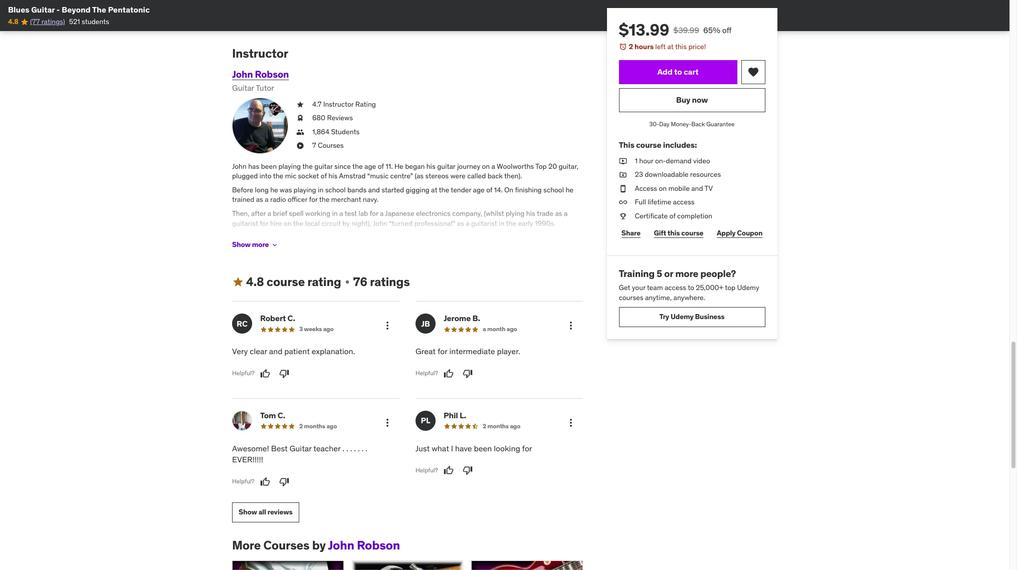 Task type: describe. For each thing, give the bounding box(es) containing it.
2 school from the left
[[544, 185, 564, 194]]

on-
[[656, 156, 667, 165]]

4.8 for 4.8
[[8, 17, 18, 26]]

xsmall image inside show more button
[[271, 241, 279, 249]]

finishing
[[515, 185, 542, 194]]

month
[[487, 326, 506, 333]]

a down long
[[265, 195, 269, 204]]

(77
[[30, 17, 40, 26]]

tender
[[451, 185, 472, 194]]

1 vertical spatial john robson link
[[328, 538, 400, 553]]

rating
[[308, 274, 341, 290]]

what
[[432, 444, 449, 454]]

0 horizontal spatial john robson link
[[232, 68, 289, 80]]

now
[[693, 95, 709, 105]]

his down since
[[329, 172, 338, 181]]

for up working
[[309, 195, 318, 204]]

was
[[280, 185, 292, 194]]

0 vertical spatial at
[[668, 42, 674, 51]]

0 horizontal spatial bands
[[348, 185, 367, 194]]

player
[[524, 243, 543, 252]]

lifetime
[[648, 198, 672, 207]]

mark review by phil l. as helpful image
[[444, 466, 454, 476]]

gigging
[[406, 185, 430, 194]]

blues guitar - beyond the pentatonic
[[8, 5, 150, 15]]

john robson image
[[232, 98, 288, 154]]

wishlist image
[[748, 66, 760, 78]]

phil
[[444, 411, 458, 421]]

great for intermediate player.
[[416, 347, 520, 357]]

were
[[451, 172, 466, 181]]

try udemy business
[[660, 313, 725, 322]]

a up the groups
[[311, 233, 315, 242]]

helpful? for awesome! best guitar teacher . . . . . . . ever!!!!!
[[232, 478, 255, 486]]

have
[[455, 444, 472, 454]]

3 . from the left
[[350, 444, 352, 454]]

23 downloadable resources
[[635, 170, 722, 179]]

ago for awesome! best guitar teacher . . . . . . . ever!!!!!
[[327, 423, 337, 430]]

more inside show more button
[[252, 240, 269, 249]]

$13.99 $39.99 65% off
[[619, 20, 732, 40]]

started
[[382, 185, 404, 194]]

his up stereos
[[427, 162, 436, 171]]

into
[[260, 172, 272, 181]]

xsmall image for 7 courses
[[296, 141, 304, 151]]

in down bands.
[[362, 252, 367, 261]]

2 guitar from the left
[[437, 162, 456, 171]]

back
[[692, 120, 706, 128]]

1,864 students
[[312, 127, 360, 136]]

4.8 course rating
[[246, 274, 341, 290]]

share button
[[619, 223, 644, 244]]

intermediate
[[450, 347, 495, 357]]

officer
[[288, 195, 308, 204]]

robson inside john robson guitar tutor
[[255, 68, 289, 80]]

the left mic
[[273, 172, 284, 181]]

local
[[305, 219, 320, 228]]

course for includes:
[[637, 140, 662, 150]]

a left japanese
[[380, 209, 384, 218]]

full lifetime access
[[635, 198, 695, 207]]

40
[[443, 233, 452, 242]]

the down spell
[[293, 219, 304, 228]]

2 for awesome! best guitar teacher . . . . . . . ever!!!!!
[[299, 423, 303, 430]]

been inside john has been playing the guitar since the age of 11. he began his guitar journey on a woolworths top 20 guitar, plugged into the mic socket of his amstrad "music centre" (as stereos were called back then). before long he was playing in school bands and started gigging at the tender age of 14. on finishing school he trained as a radio officer for the merchant navy. then, after a brief spell working in a test lab for a japanese electronics company, (whilst plying his trade as a guitarist for hire on the local circuit by night), john "turned professional" as a guitarist in the early 1990s. since then he's played in a hugely diverse range of bands, from top-40 covers bands & classic country acts through to alt-rock indie groups & blues bands. he's also carved out a reputation as a session player & sideman for various touring & recording musicians in his native teesside.
[[261, 162, 277, 171]]

centre"
[[390, 172, 413, 181]]

groups
[[310, 243, 332, 252]]

carved
[[410, 243, 431, 252]]

john inside john robson guitar tutor
[[232, 68, 253, 80]]

2 horizontal spatial 2
[[629, 42, 634, 51]]

mark review by tom c. as helpful image
[[260, 477, 270, 487]]

and inside john has been playing the guitar since the age of 11. he began his guitar journey on a woolworths top 20 guitar, plugged into the mic socket of his amstrad "music centre" (as stereos were called back then). before long he was playing in school bands and started gigging at the tender age of 14. on finishing school he trained as a radio officer for the merchant navy. then, after a brief spell working in a test lab for a japanese electronics company, (whilst plying his trade as a guitarist for hire on the local circuit by night), john "turned professional" as a guitarist in the early 1990s. since then he's played in a hugely diverse range of bands, from top-40 covers bands & classic country acts through to alt-rock indie groups & blues bands. he's also carved out a reputation as a session player & sideman for various touring & recording musicians in his native teesside.
[[368, 185, 380, 194]]

of right the socket
[[321, 172, 327, 181]]

all
[[259, 508, 266, 517]]

the down plying
[[506, 219, 517, 228]]

0 vertical spatial playing
[[279, 162, 301, 171]]

through
[[232, 243, 257, 252]]

in up indie
[[304, 233, 309, 242]]

xsmall image for 23 downloadable resources
[[619, 170, 627, 180]]

jerome b.
[[444, 314, 480, 324]]

76 ratings
[[353, 274, 410, 290]]

2 months ago for .
[[299, 423, 337, 430]]

teacher
[[314, 444, 341, 454]]

a left month
[[483, 326, 486, 333]]

tv
[[705, 184, 713, 193]]

certificate
[[635, 212, 668, 221]]

price!
[[689, 42, 707, 51]]

covers
[[454, 233, 474, 242]]

guitar for awesome!
[[290, 444, 312, 454]]

a left 'test'
[[340, 209, 343, 218]]

beyond
[[62, 5, 91, 15]]

a right out
[[445, 243, 449, 252]]

mark review by jerome b. as unhelpful image
[[463, 369, 473, 379]]

mark review by jerome b. as helpful image
[[444, 369, 454, 379]]

jb
[[421, 319, 430, 329]]

in down (whilst
[[499, 219, 505, 228]]

spell
[[289, 209, 304, 218]]

more
[[232, 538, 261, 553]]

at inside john has been playing the guitar since the age of 11. he began his guitar journey on a woolworths top 20 guitar, plugged into the mic socket of his amstrad "music centre" (as stereos were called back then). before long he was playing in school bands and started gigging at the tender age of 14. on finishing school he trained as a radio officer for the merchant navy. then, after a brief spell working in a test lab for a japanese electronics company, (whilst plying his trade as a guitarist for hire on the local circuit by night), john "turned professional" as a guitarist in the early 1990s. since then he's played in a hugely diverse range of bands, from top-40 covers bands & classic country acts through to alt-rock indie groups & blues bands. he's also carved out a reputation as a session player & sideman for various touring & recording musicians in his native teesside.
[[431, 185, 438, 194]]

bands.
[[358, 243, 379, 252]]

the down stereos
[[439, 185, 449, 194]]

1 vertical spatial udemy
[[671, 313, 694, 322]]

of up he's in the top of the page
[[383, 233, 389, 242]]

1 guitar from the left
[[315, 162, 333, 171]]

called
[[468, 172, 486, 181]]

ago for just what i have been looking for
[[510, 423, 521, 430]]

anytime,
[[646, 293, 672, 302]]

he's
[[267, 233, 280, 242]]

1 horizontal spatial instructor
[[323, 100, 354, 109]]

23
[[635, 170, 644, 179]]

before
[[232, 185, 253, 194]]

xsmall image for 680 reviews
[[296, 113, 304, 123]]

0 vertical spatial age
[[365, 162, 376, 171]]

2 . from the left
[[347, 444, 348, 454]]

test
[[345, 209, 357, 218]]

guarantee
[[707, 120, 735, 128]]

teesside.
[[400, 252, 429, 261]]

circuit
[[322, 219, 341, 228]]

months for teacher
[[304, 423, 325, 430]]

xsmall image for certificate of completion
[[619, 212, 627, 221]]

full
[[635, 198, 647, 207]]

mobile
[[669, 184, 690, 193]]

john robson guitar tutor
[[232, 68, 289, 93]]

then
[[251, 233, 266, 242]]

pentatonic
[[108, 5, 150, 15]]

-
[[57, 5, 60, 15]]

4 . from the left
[[354, 444, 356, 454]]

2 vertical spatial on
[[284, 219, 292, 228]]

a down company,
[[466, 219, 470, 228]]

of left the 11.
[[378, 162, 384, 171]]

ago for very clear and patient explanation.
[[323, 326, 334, 333]]

& left blues
[[333, 243, 338, 252]]

4.8 for 4.8 course rating
[[246, 274, 264, 290]]

1 vertical spatial playing
[[294, 185, 316, 194]]

just what i have been looking for
[[416, 444, 532, 454]]

add to cart button
[[619, 60, 738, 84]]

for right great
[[438, 347, 448, 357]]

mark review by robert c. as unhelpful image
[[279, 369, 289, 379]]

this
[[619, 140, 635, 150]]

add
[[658, 67, 673, 77]]

the up working
[[319, 195, 330, 204]]

xsmall image left 76 on the left
[[343, 278, 351, 286]]

medium image
[[232, 276, 244, 288]]

ever!!!!!
[[232, 455, 263, 465]]

as right trade
[[555, 209, 563, 218]]

680
[[312, 113, 326, 122]]

since
[[232, 233, 250, 242]]

rating
[[356, 100, 376, 109]]

top
[[726, 284, 736, 293]]

6 . from the left
[[362, 444, 364, 454]]

ago for great for intermediate player.
[[507, 326, 517, 333]]

xsmall image for 1,864 students
[[296, 127, 304, 137]]

training
[[619, 268, 655, 280]]

mark review by tom c. as unhelpful image
[[279, 477, 289, 487]]

xsmall image for 4.7 instructor rating
[[296, 100, 304, 109]]

coupon
[[738, 229, 763, 238]]

xsmall image for 1 hour on-demand video
[[619, 156, 627, 166]]

woolworths
[[497, 162, 534, 171]]

for down after
[[260, 219, 268, 228]]

weeks
[[304, 326, 322, 333]]

the up the socket
[[303, 162, 313, 171]]

played
[[281, 233, 302, 242]]

521 students
[[69, 17, 109, 26]]

2 he from the left
[[566, 185, 574, 194]]

30-day money-back guarantee
[[650, 120, 735, 128]]

back
[[488, 172, 503, 181]]

plying
[[506, 209, 525, 218]]

blues
[[339, 243, 356, 252]]

country
[[526, 233, 549, 242]]

gift this course
[[655, 229, 704, 238]]

course for rating
[[267, 274, 305, 290]]

as right "reputation"
[[485, 243, 492, 252]]

students
[[331, 127, 360, 136]]

his down bands.
[[369, 252, 378, 261]]

2 guitarist from the left
[[471, 219, 497, 228]]

1 vertical spatial on
[[660, 184, 667, 193]]

a up back
[[492, 162, 496, 171]]

l.
[[460, 411, 466, 421]]

the up the amstrad
[[353, 162, 363, 171]]



Task type: vqa. For each thing, say whether or not it's contained in the screenshot.


Task type: locate. For each thing, give the bounding box(es) containing it.
age
[[365, 162, 376, 171], [473, 185, 485, 194]]

john
[[232, 68, 253, 80], [232, 162, 247, 171], [373, 219, 388, 228], [328, 538, 354, 553]]

1 vertical spatial this
[[668, 229, 681, 238]]

course down completion
[[682, 229, 704, 238]]

1 vertical spatial guitar
[[232, 83, 254, 93]]

& down indie
[[291, 252, 295, 261]]

0 vertical spatial this
[[676, 42, 687, 51]]

he's
[[381, 243, 394, 252]]

more right the or
[[676, 268, 699, 280]]

professional"
[[414, 219, 455, 228]]

john has been playing the guitar since the age of 11. he began his guitar journey on a woolworths top 20 guitar, plugged into the mic socket of his amstrad "music centre" (as stereos were called back then). before long he was playing in school bands and started gigging at the tender age of 14. on finishing school he trained as a radio officer for the merchant navy. then, after a brief spell working in a test lab for a japanese electronics company, (whilst plying his trade as a guitarist for hire on the local circuit by night), john "turned professional" as a guitarist in the early 1990s. since then he's played in a hugely diverse range of bands, from top-40 covers bands & classic country acts through to alt-rock indie groups & blues bands. he's also carved out a reputation as a session player & sideman for various touring & recording musicians in his native teesside.
[[232, 162, 579, 261]]

1 horizontal spatial to
[[675, 67, 683, 77]]

xsmall image
[[296, 127, 304, 137], [296, 141, 304, 151], [619, 156, 627, 166]]

to inside john has been playing the guitar since the age of 11. he began his guitar journey on a woolworths top 20 guitar, plugged into the mic socket of his amstrad "music centre" (as stereos were called back then). before long he was playing in school bands and started gigging at the tender age of 14. on finishing school he trained as a radio officer for the merchant navy. then, after a brief spell working in a test lab for a japanese electronics company, (whilst plying his trade as a guitarist for hire on the local circuit by night), john "turned professional" as a guitarist in the early 1990s. since then he's played in a hugely diverse range of bands, from top-40 covers bands & classic country acts through to alt-rock indie groups & blues bands. he's also carved out a reputation as a session player & sideman for various touring & recording musicians in his native teesside.
[[259, 243, 265, 252]]

guitar inside awesome! best guitar teacher . . . . . . . ever!!!!!
[[290, 444, 312, 454]]

0 horizontal spatial at
[[431, 185, 438, 194]]

&
[[497, 233, 501, 242], [333, 243, 338, 252], [545, 243, 549, 252], [291, 252, 295, 261]]

off
[[723, 25, 732, 35]]

this right gift
[[668, 229, 681, 238]]

age up "music
[[365, 162, 376, 171]]

0 horizontal spatial more
[[252, 240, 269, 249]]

robert c.
[[260, 314, 295, 324]]

by inside john has been playing the guitar since the age of 11. he began his guitar journey on a woolworths top 20 guitar, plugged into the mic socket of his amstrad "music centre" (as stereos were called back then). before long he was playing in school bands and started gigging at the tender age of 14. on finishing school he trained as a radio officer for the merchant navy. then, after a brief spell working in a test lab for a japanese electronics company, (whilst plying his trade as a guitarist for hire on the local circuit by night), john "turned professional" as a guitarist in the early 1990s. since then he's played in a hugely diverse range of bands, from top-40 covers bands & classic country acts through to alt-rock indie groups & blues bands. he's also carved out a reputation as a session player & sideman for various touring & recording musicians in his native teesside.
[[343, 219, 350, 228]]

guitar inside john robson guitar tutor
[[232, 83, 254, 93]]

1 horizontal spatial c.
[[288, 314, 295, 324]]

30-
[[650, 120, 660, 128]]

by
[[343, 219, 350, 228], [312, 538, 326, 553]]

socket
[[298, 172, 319, 181]]

native
[[380, 252, 399, 261]]

1 horizontal spatial guitarist
[[471, 219, 497, 228]]

xsmall image left 1,864
[[296, 127, 304, 137]]

1 horizontal spatial guitar
[[232, 83, 254, 93]]

a right trade
[[564, 209, 568, 218]]

in
[[318, 185, 324, 194], [332, 209, 338, 218], [499, 219, 505, 228], [304, 233, 309, 242], [362, 252, 367, 261]]

been right the have on the left bottom of the page
[[474, 444, 492, 454]]

0 horizontal spatial age
[[365, 162, 376, 171]]

1 horizontal spatial robson
[[357, 538, 400, 553]]

playing up mic
[[279, 162, 301, 171]]

& right player
[[545, 243, 549, 252]]

1 horizontal spatial he
[[566, 185, 574, 194]]

clear
[[250, 347, 267, 357]]

0 vertical spatial bands
[[348, 185, 367, 194]]

additional actions for review by phil l. image
[[565, 417, 577, 429]]

xsmall image for full lifetime access
[[619, 198, 627, 208]]

he
[[270, 185, 278, 194], [566, 185, 574, 194]]

1 vertical spatial been
[[474, 444, 492, 454]]

0 vertical spatial show
[[232, 240, 251, 249]]

1 horizontal spatial courses
[[318, 141, 344, 150]]

additional actions for review by jerome b. image
[[565, 320, 577, 332]]

show more
[[232, 240, 269, 249]]

1 horizontal spatial course
[[637, 140, 662, 150]]

1 vertical spatial access
[[665, 284, 687, 293]]

c. right tom
[[278, 411, 285, 421]]

course down touring
[[267, 274, 305, 290]]

2 horizontal spatial to
[[688, 284, 695, 293]]

instructor up john robson guitar tutor
[[232, 45, 288, 61]]

guitarist down "then,"
[[232, 219, 258, 228]]

a month ago
[[483, 326, 517, 333]]

instructor
[[232, 45, 288, 61], [323, 100, 354, 109]]

0 horizontal spatial and
[[269, 347, 283, 357]]

and right clear
[[269, 347, 283, 357]]

0 horizontal spatial 2 months ago
[[299, 423, 337, 430]]

ago right month
[[507, 326, 517, 333]]

0 horizontal spatial guitar
[[31, 5, 55, 15]]

courses for more
[[264, 538, 310, 553]]

rock
[[277, 243, 291, 252]]

2 for just what i have been looking for
[[483, 423, 487, 430]]

0 horizontal spatial to
[[259, 243, 265, 252]]

access on mobile and tv
[[635, 184, 713, 193]]

0 vertical spatial courses
[[318, 141, 344, 150]]

to inside button
[[675, 67, 683, 77]]

for right 'lab'
[[370, 209, 378, 218]]

demand
[[667, 156, 692, 165]]

in down the socket
[[318, 185, 324, 194]]

1 horizontal spatial at
[[668, 42, 674, 51]]

share
[[622, 229, 641, 238]]

0 vertical spatial access
[[674, 198, 695, 207]]

1 horizontal spatial months
[[488, 423, 509, 430]]

ratings
[[370, 274, 410, 290]]

on right hire
[[284, 219, 292, 228]]

helpful? for great for intermediate player.
[[416, 370, 438, 377]]

1 he from the left
[[270, 185, 278, 194]]

c. right robert at the left
[[288, 314, 295, 324]]

bands up merchant
[[348, 185, 367, 194]]

jerome
[[444, 314, 471, 324]]

helpful? for just what i have been looking for
[[416, 467, 438, 474]]

1 . from the left
[[343, 444, 345, 454]]

alarm image
[[619, 43, 627, 51]]

0 horizontal spatial instructor
[[232, 45, 288, 61]]

phil l.
[[444, 411, 466, 421]]

0 horizontal spatial school
[[325, 185, 346, 194]]

2 horizontal spatial and
[[692, 184, 704, 193]]

4.8
[[8, 17, 18, 26], [246, 274, 264, 290]]

1 horizontal spatial and
[[368, 185, 380, 194]]

0 vertical spatial instructor
[[232, 45, 288, 61]]

1 vertical spatial 4.8
[[246, 274, 264, 290]]

of
[[378, 162, 384, 171], [321, 172, 327, 181], [487, 185, 493, 194], [670, 212, 676, 221], [383, 233, 389, 242]]

0 horizontal spatial udemy
[[671, 313, 694, 322]]

guitar for john
[[232, 83, 254, 93]]

at
[[668, 42, 674, 51], [431, 185, 438, 194]]

4.8 down blues
[[8, 17, 18, 26]]

0 horizontal spatial guitarist
[[232, 219, 258, 228]]

he up radio at the left
[[270, 185, 278, 194]]

& left classic
[[497, 233, 501, 242]]

2 vertical spatial xsmall image
[[619, 156, 627, 166]]

0 vertical spatial more
[[252, 240, 269, 249]]

robert
[[260, 314, 286, 324]]

0 vertical spatial c.
[[288, 314, 295, 324]]

school up merchant
[[325, 185, 346, 194]]

4.7
[[312, 100, 322, 109]]

1 horizontal spatial age
[[473, 185, 485, 194]]

1 guitarist from the left
[[232, 219, 258, 228]]

show all reviews
[[239, 508, 293, 517]]

2 up awesome! best guitar teacher . . . . . . . ever!!!!! on the bottom left
[[299, 423, 303, 430]]

0 vertical spatial by
[[343, 219, 350, 228]]

amstrad
[[339, 172, 366, 181]]

1 vertical spatial show
[[239, 508, 257, 517]]

more
[[252, 240, 269, 249], [676, 268, 699, 280]]

gift
[[655, 229, 667, 238]]

helpful? for very clear and patient explanation.
[[232, 370, 255, 377]]

tutor
[[256, 83, 274, 93]]

buy now
[[677, 95, 709, 105]]

1 vertical spatial bands
[[476, 233, 495, 242]]

1 horizontal spatial on
[[482, 162, 490, 171]]

1 vertical spatial to
[[259, 243, 265, 252]]

mark review by phil l. as unhelpful image
[[463, 466, 473, 476]]

school down 20
[[544, 185, 564, 194]]

at right left
[[668, 42, 674, 51]]

blues
[[8, 5, 29, 15]]

ago right weeks
[[323, 326, 334, 333]]

1 horizontal spatial by
[[343, 219, 350, 228]]

classic
[[503, 233, 524, 242]]

0 horizontal spatial robson
[[255, 68, 289, 80]]

to left cart
[[675, 67, 683, 77]]

2 months ago for been
[[483, 423, 521, 430]]

course up "hour"
[[637, 140, 662, 150]]

0 horizontal spatial course
[[267, 274, 305, 290]]

0 horizontal spatial on
[[284, 219, 292, 228]]

the
[[92, 5, 106, 15]]

access inside training 5 or more people? get your team access to 25,000+ top udemy courses anytime, anywhere.
[[665, 284, 687, 293]]

apply coupon button
[[715, 223, 766, 244]]

then).
[[505, 172, 522, 181]]

playing up officer
[[294, 185, 316, 194]]

1 2 months ago from the left
[[299, 423, 337, 430]]

on up full lifetime access on the top right of the page
[[660, 184, 667, 193]]

courses down reviews
[[264, 538, 310, 553]]

0 horizontal spatial months
[[304, 423, 325, 430]]

range
[[363, 233, 381, 242]]

mark review by robert c. as helpful image
[[260, 369, 270, 379]]

2 months ago up teacher
[[299, 423, 337, 430]]

0 vertical spatial xsmall image
[[296, 127, 304, 137]]

for down through
[[232, 252, 241, 261]]

guitar left tutor
[[232, 83, 254, 93]]

this inside "link"
[[668, 229, 681, 238]]

musicians
[[329, 252, 360, 261]]

helpful? left mark review by jerome b. as helpful icon
[[416, 370, 438, 377]]

2 right alarm image
[[629, 42, 634, 51]]

guitar
[[315, 162, 333, 171], [437, 162, 456, 171]]

5 . from the left
[[358, 444, 360, 454]]

this left price!
[[676, 42, 687, 51]]

1 vertical spatial by
[[312, 538, 326, 553]]

1 vertical spatial more
[[676, 268, 699, 280]]

xsmall image
[[296, 100, 304, 109], [296, 113, 304, 123], [619, 170, 627, 180], [619, 184, 627, 194], [619, 198, 627, 208], [619, 212, 627, 221], [271, 241, 279, 249], [343, 278, 351, 286]]

early
[[518, 219, 533, 228]]

in up circuit
[[332, 209, 338, 218]]

instructor up "reviews" at the top of page
[[323, 100, 354, 109]]

2 horizontal spatial guitar
[[290, 444, 312, 454]]

0 vertical spatial been
[[261, 162, 277, 171]]

xsmall image left "4.7"
[[296, 100, 304, 109]]

1990s.
[[535, 219, 556, 228]]

ago up teacher
[[327, 423, 337, 430]]

course inside "link"
[[682, 229, 704, 238]]

xsmall image left the 680
[[296, 113, 304, 123]]

1 horizontal spatial udemy
[[738, 284, 760, 293]]

2 vertical spatial to
[[688, 284, 695, 293]]

rc
[[237, 319, 248, 329]]

2 vertical spatial course
[[267, 274, 305, 290]]

3
[[299, 326, 303, 333]]

25,000+
[[697, 284, 724, 293]]

c. for robert c.
[[288, 314, 295, 324]]

of down full lifetime access on the top right of the page
[[670, 212, 676, 221]]

access down mobile
[[674, 198, 695, 207]]

additional actions for review by robert c. image
[[382, 320, 394, 332]]

show for show more
[[232, 240, 251, 249]]

on up back
[[482, 162, 490, 171]]

just
[[416, 444, 430, 454]]

as down company,
[[457, 219, 464, 228]]

months up looking
[[488, 423, 509, 430]]

guitar up the socket
[[315, 162, 333, 171]]

c. for tom c.
[[278, 411, 285, 421]]

more inside training 5 or more people? get your team access to 25,000+ top udemy courses anytime, anywhere.
[[676, 268, 699, 280]]

1 horizontal spatial guitar
[[437, 162, 456, 171]]

brief
[[273, 209, 287, 218]]

0 vertical spatial udemy
[[738, 284, 760, 293]]

has
[[248, 162, 259, 171]]

2 horizontal spatial course
[[682, 229, 704, 238]]

courses for 7
[[318, 141, 344, 150]]

additional actions for review by tom c. image
[[382, 417, 394, 429]]

1 horizontal spatial 4.8
[[246, 274, 264, 290]]

been up into
[[261, 162, 277, 171]]

for
[[309, 195, 318, 204], [370, 209, 378, 218], [260, 219, 268, 228], [232, 252, 241, 261], [438, 347, 448, 357], [522, 444, 532, 454]]

students
[[82, 17, 109, 26]]

his up early
[[527, 209, 536, 218]]

diverse
[[339, 233, 362, 242]]

show more button
[[232, 235, 279, 255]]

xsmall image for access on mobile and tv
[[619, 184, 627, 194]]

show left all
[[239, 508, 257, 517]]

0 vertical spatial to
[[675, 67, 683, 77]]

months up teacher
[[304, 423, 325, 430]]

session
[[499, 243, 523, 252]]

1 horizontal spatial 2 months ago
[[483, 423, 521, 430]]

0 horizontal spatial 2
[[299, 423, 303, 430]]

as
[[256, 195, 263, 204], [555, 209, 563, 218], [457, 219, 464, 228], [485, 243, 492, 252]]

long
[[255, 185, 269, 194]]

2 up just what i have been looking for
[[483, 423, 487, 430]]

xsmall image left full
[[619, 198, 627, 208]]

0 horizontal spatial he
[[270, 185, 278, 194]]

1 vertical spatial instructor
[[323, 100, 354, 109]]

1 vertical spatial c.
[[278, 411, 285, 421]]

2 months ago
[[299, 423, 337, 430], [483, 423, 521, 430]]

1 vertical spatial course
[[682, 229, 704, 238]]

1 horizontal spatial been
[[474, 444, 492, 454]]

bands,
[[391, 233, 412, 242]]

access down the or
[[665, 284, 687, 293]]

udemy inside training 5 or more people? get your team access to 25,000+ top udemy courses anytime, anywhere.
[[738, 284, 760, 293]]

1 school from the left
[[325, 185, 346, 194]]

0 horizontal spatial 4.8
[[8, 17, 18, 26]]

0 horizontal spatial by
[[312, 538, 326, 553]]

0 vertical spatial 4.8
[[8, 17, 18, 26]]

to up anywhere.
[[688, 284, 695, 293]]

xsmall image left 23 at the top right of the page
[[619, 170, 627, 180]]

1 horizontal spatial 2
[[483, 423, 487, 430]]

xsmall image up share
[[619, 212, 627, 221]]

1 months from the left
[[304, 423, 325, 430]]

2 horizontal spatial on
[[660, 184, 667, 193]]

1 horizontal spatial school
[[544, 185, 564, 194]]

show for show all reviews
[[239, 508, 257, 517]]

guitar right best
[[290, 444, 312, 454]]

and left tv
[[692, 184, 704, 193]]

0 vertical spatial john robson link
[[232, 68, 289, 80]]

1 vertical spatial robson
[[357, 538, 400, 553]]

show up various
[[232, 240, 251, 249]]

months for have
[[488, 423, 509, 430]]

0 horizontal spatial been
[[261, 162, 277, 171]]

of left the 14. in the top left of the page
[[487, 185, 493, 194]]

top-
[[430, 233, 443, 242]]

video
[[694, 156, 711, 165]]

0 vertical spatial on
[[482, 162, 490, 171]]

i
[[451, 444, 453, 454]]

1 vertical spatial courses
[[264, 538, 310, 553]]

1 vertical spatial xsmall image
[[296, 141, 304, 151]]

0 horizontal spatial c.
[[278, 411, 285, 421]]

to inside training 5 or more people? get your team access to 25,000+ top udemy courses anytime, anywhere.
[[688, 284, 695, 293]]

xsmall image left 1
[[619, 156, 627, 166]]

0 horizontal spatial guitar
[[315, 162, 333, 171]]

0 vertical spatial guitar
[[31, 5, 55, 15]]

more up various
[[252, 240, 269, 249]]

a left brief
[[268, 209, 271, 218]]

7 . from the left
[[366, 444, 368, 454]]

$39.99
[[674, 25, 700, 35]]

1
[[635, 156, 638, 165]]

1 vertical spatial age
[[473, 185, 485, 194]]

680 reviews
[[312, 113, 353, 122]]

0 vertical spatial robson
[[255, 68, 289, 80]]

a left session
[[494, 243, 497, 252]]

buy now button
[[619, 88, 766, 112]]

c.
[[288, 314, 295, 324], [278, 411, 285, 421]]

1 vertical spatial at
[[431, 185, 438, 194]]

2 2 months ago from the left
[[483, 423, 521, 430]]

2 months ago up looking
[[483, 423, 521, 430]]

4.8 right medium image
[[246, 274, 264, 290]]

udemy right top
[[738, 284, 760, 293]]

as down long
[[256, 195, 263, 204]]

for right looking
[[522, 444, 532, 454]]

stereos
[[426, 172, 449, 181]]

2 vertical spatial guitar
[[290, 444, 312, 454]]

at down stereos
[[431, 185, 438, 194]]

1 horizontal spatial bands
[[476, 233, 495, 242]]

helpful?
[[232, 370, 255, 377], [416, 370, 438, 377], [416, 467, 438, 474], [232, 478, 255, 486]]

bands up "reputation"
[[476, 233, 495, 242]]

2 months from the left
[[488, 423, 509, 430]]

day
[[660, 120, 670, 128]]

xsmall image up touring
[[271, 241, 279, 249]]

4.7 instructor rating
[[312, 100, 376, 109]]



